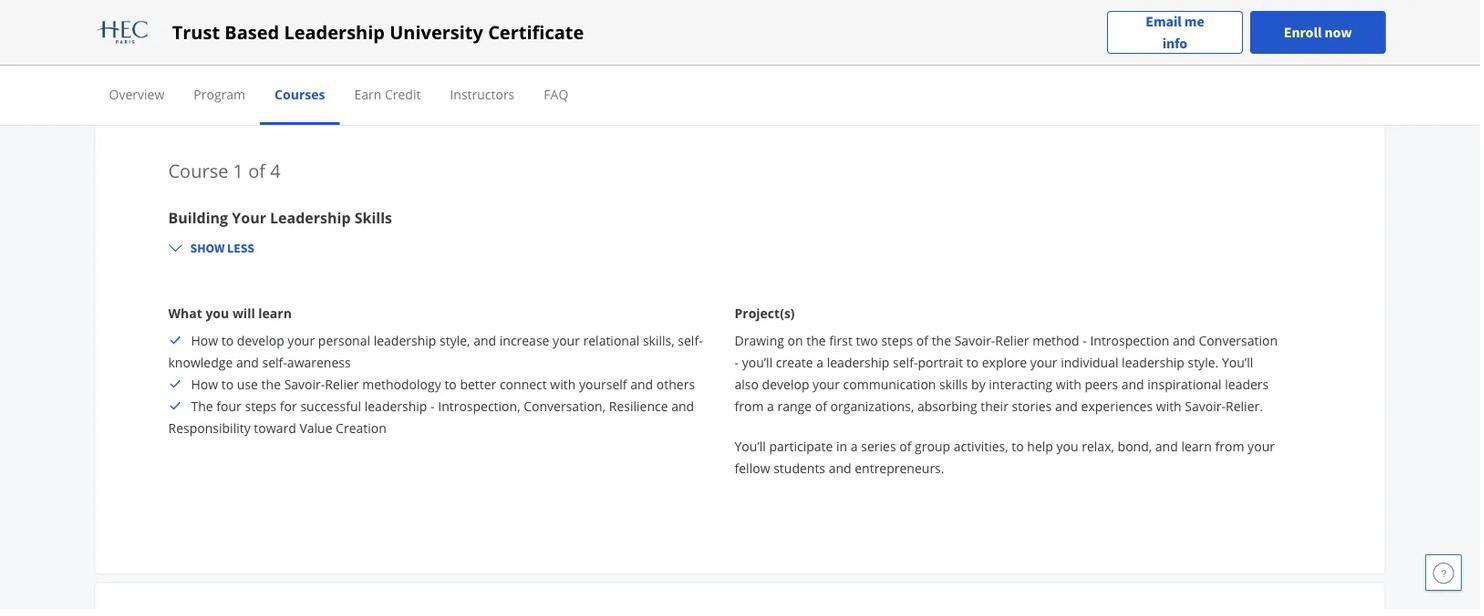 Task type: vqa. For each thing, say whether or not it's contained in the screenshot.
1
yes



Task type: describe. For each thing, give the bounding box(es) containing it.
certificate menu element
[[94, 66, 1386, 125]]

university
[[390, 20, 484, 45]]

entrepreneurs.
[[855, 460, 945, 478]]

to inside drawing on the first two steps of the savoir-relier method - introspection and conversation - you'll create a leadership self-portrait to explore your individual leadership style. you'll also develop your communication skills by interacting with peers and inspirational leaders from a range of organizations, absorbing their stories and experiences with savoir-relier.
[[967, 355, 979, 372]]

enroll now
[[1285, 23, 1353, 42]]

month
[[754, 27, 828, 57]]

introspection
[[1091, 333, 1170, 350]]

your inside the you'll participate in a series of group activities, to help you relax, bond, and learn from your fellow students and entrepreneurs.
[[1248, 439, 1276, 456]]

drawing on the first two steps of the savoir-relier method - introspection and conversation - you'll create a leadership self-portrait to explore your individual leadership style. you'll also develop your communication skills by interacting with peers and inspirational leaders from a range of organizations, absorbing their stories and experiences with savoir-relier.
[[735, 333, 1278, 416]]

courses link
[[275, 85, 325, 103]]

personal
[[318, 333, 370, 350]]

4-
[[735, 27, 754, 57]]

2 horizontal spatial with
[[1157, 398, 1182, 416]]

0 vertical spatial you
[[206, 305, 229, 323]]

and right bond,
[[1156, 439, 1179, 456]]

and right students
[[829, 460, 852, 478]]

series
[[862, 439, 897, 456]]

by
[[972, 377, 986, 394]]

show less
[[190, 240, 254, 257]]

develop inside drawing on the first two steps of the savoir-relier method - introspection and conversation - you'll create a leadership self-portrait to explore your individual leadership style. you'll also develop your communication skills by interacting with peers and inspirational leaders from a range of organizations, absorbing their stories and experiences with savoir-relier.
[[762, 377, 810, 394]]

certificate
[[488, 20, 584, 45]]

enroll now button
[[1251, 11, 1386, 54]]

leaders
[[1226, 377, 1269, 394]]

relax,
[[1082, 439, 1115, 456]]

responsibility
[[168, 420, 251, 438]]

earn
[[354, 85, 382, 103]]

on
[[788, 333, 803, 350]]

range
[[778, 398, 812, 416]]

1 horizontal spatial 4
[[553, 27, 566, 57]]

and up 'style.'
[[1173, 333, 1196, 350]]

2 horizontal spatial the
[[932, 333, 952, 350]]

interacting
[[989, 377, 1053, 394]]

course
[[168, 159, 228, 184]]

help center image
[[1433, 562, 1455, 584]]

program
[[194, 85, 246, 103]]

1 vertical spatial -
[[735, 355, 739, 372]]

and up experiences
[[1122, 377, 1145, 394]]

you'll inside drawing on the first two steps of the savoir-relier method - introspection and conversation - you'll create a leadership self-portrait to explore your individual leadership style. you'll also develop your communication skills by interacting with peers and inspirational leaders from a range of organizations, absorbing their stories and experiences with savoir-relier.
[[1223, 355, 1254, 372]]

you'll
[[742, 355, 773, 372]]

skills,
[[643, 333, 675, 350]]

0 vertical spatial learn
[[259, 305, 292, 323]]

hec paris image
[[94, 18, 150, 47]]

leadership down introspection
[[1122, 355, 1185, 372]]

your down create at the bottom right of page
[[813, 377, 840, 394]]

courses
[[275, 85, 325, 103]]

overview link
[[109, 85, 165, 103]]

0 horizontal spatial self-
[[262, 355, 287, 372]]

successful
[[301, 398, 361, 416]]

the
[[191, 398, 213, 416]]

two
[[856, 333, 879, 350]]

use
[[237, 377, 258, 394]]

instructors link
[[450, 85, 515, 103]]

leadership for your
[[270, 208, 351, 228]]

email me info button
[[1108, 10, 1243, 54]]

connect
[[500, 377, 547, 394]]

of up portrait
[[917, 333, 929, 350]]

in for a
[[837, 439, 848, 456]]

skills
[[940, 377, 968, 394]]

and right the style,
[[474, 333, 496, 350]]

steps inside the four steps for successful leadership - introspection, conversation, resilience and responsibility toward value creation
[[245, 398, 277, 416]]

0 horizontal spatial with
[[551, 377, 576, 394]]

faq link
[[544, 85, 569, 103]]

to inside the you'll participate in a series of group activities, to help you relax, bond, and learn from your fellow students and entrepreneurs.
[[1012, 439, 1024, 456]]

1 vertical spatial 4
[[270, 159, 281, 184]]

how for how to use the savoir-relier methodology to better connect with yourself and others
[[191, 377, 218, 394]]

value
[[300, 420, 333, 438]]

methodology
[[362, 377, 441, 394]]

show less button
[[161, 232, 262, 265]]

bond,
[[1118, 439, 1153, 456]]

project(s)
[[735, 305, 795, 323]]

and up resilience
[[631, 377, 653, 394]]

0 vertical spatial -
[[1083, 333, 1087, 350]]

conversation
[[1199, 333, 1278, 350]]

resilience
[[609, 398, 668, 416]]

fellow
[[735, 460, 771, 478]]

skills
[[355, 208, 392, 228]]

leadership for based
[[284, 20, 385, 45]]

leadership inside the four steps for successful leadership - introspection, conversation, resilience and responsibility toward value creation
[[365, 398, 427, 416]]

introspection,
[[438, 398, 521, 416]]

increase
[[500, 333, 550, 350]]

building
[[168, 208, 228, 228]]

courses
[[571, 27, 655, 57]]

drawing
[[735, 333, 785, 350]]

credit
[[385, 85, 421, 103]]

method
[[1033, 333, 1080, 350]]

1 horizontal spatial a
[[817, 355, 824, 372]]

relier.
[[1226, 398, 1264, 416]]

now
[[1325, 23, 1353, 42]]

earn credit link
[[354, 85, 421, 103]]

create
[[776, 355, 814, 372]]

your up awareness
[[288, 333, 315, 350]]

style,
[[440, 333, 470, 350]]

what you will learn
[[168, 305, 292, 323]]

4 courses in this 4-month program
[[553, 27, 928, 57]]

also
[[735, 377, 759, 394]]

how to develop your personal leadership style, and increase your relational skills, self- knowledge and self-awareness
[[168, 333, 703, 372]]

me
[[1185, 12, 1205, 31]]

participate
[[770, 439, 833, 456]]

experiences
[[1082, 398, 1153, 416]]

you'll inside the you'll participate in a series of group activities, to help you relax, bond, and learn from your fellow students and entrepreneurs.
[[735, 439, 766, 456]]

2 horizontal spatial savoir-
[[1186, 398, 1226, 416]]

four
[[217, 398, 242, 416]]



Task type: locate. For each thing, give the bounding box(es) containing it.
0 vertical spatial from
[[735, 398, 764, 416]]

- up individual
[[1083, 333, 1087, 350]]

steps inside drawing on the first two steps of the savoir-relier method - introspection and conversation - you'll create a leadership self-portrait to explore your individual leadership style. you'll also develop your communication skills by interacting with peers and inspirational leaders from a range of organizations, absorbing their stories and experiences with savoir-relier.
[[882, 333, 914, 350]]

conversation,
[[524, 398, 606, 416]]

you right help
[[1057, 439, 1079, 456]]

1 horizontal spatial learn
[[1182, 439, 1213, 456]]

style.
[[1188, 355, 1219, 372]]

1 vertical spatial develop
[[762, 377, 810, 394]]

of
[[248, 159, 266, 184], [917, 333, 929, 350], [816, 398, 828, 416], [900, 439, 912, 456]]

learn right will in the bottom left of the page
[[259, 305, 292, 323]]

- down how to use the savoir-relier methodology to better connect with yourself and others
[[431, 398, 435, 416]]

inspirational
[[1148, 377, 1222, 394]]

less
[[227, 240, 254, 257]]

from
[[735, 398, 764, 416], [1216, 439, 1245, 456]]

4 right 1 at the top of page
[[270, 159, 281, 184]]

in
[[661, 27, 682, 57], [837, 439, 848, 456]]

leadership up earn
[[284, 20, 385, 45]]

1 horizontal spatial you'll
[[1223, 355, 1254, 372]]

0 vertical spatial you'll
[[1223, 355, 1254, 372]]

in for this
[[661, 27, 682, 57]]

1 horizontal spatial you
[[1057, 439, 1079, 456]]

the
[[807, 333, 826, 350], [932, 333, 952, 350], [262, 377, 281, 394]]

self-
[[678, 333, 703, 350], [262, 355, 287, 372], [893, 355, 918, 372]]

from down relier.
[[1216, 439, 1245, 456]]

1 vertical spatial steps
[[245, 398, 277, 416]]

you inside the you'll participate in a series of group activities, to help you relax, bond, and learn from your fellow students and entrepreneurs.
[[1057, 439, 1079, 456]]

in left series
[[837, 439, 848, 456]]

you'll down conversation on the bottom of page
[[1223, 355, 1254, 372]]

the right use
[[262, 377, 281, 394]]

2 vertical spatial savoir-
[[1186, 398, 1226, 416]]

toward
[[254, 420, 296, 438]]

individual
[[1061, 355, 1119, 372]]

2 vertical spatial a
[[851, 439, 858, 456]]

better
[[460, 377, 497, 394]]

from down "also"
[[735, 398, 764, 416]]

1 horizontal spatial develop
[[762, 377, 810, 394]]

1 vertical spatial you'll
[[735, 439, 766, 456]]

4 up "faq" link
[[553, 27, 566, 57]]

0 horizontal spatial -
[[431, 398, 435, 416]]

1
[[233, 159, 244, 184]]

1 vertical spatial relier
[[325, 377, 359, 394]]

the four steps for successful leadership - introspection, conversation, resilience and responsibility toward value creation
[[168, 398, 694, 438]]

from inside drawing on the first two steps of the savoir-relier method - introspection and conversation - you'll create a leadership self-portrait to explore your individual leadership style. you'll also develop your communication skills by interacting with peers and inspirational leaders from a range of organizations, absorbing their stories and experiences with savoir-relier.
[[735, 398, 764, 416]]

relier up successful
[[325, 377, 359, 394]]

1 how from the top
[[191, 333, 218, 350]]

yourself
[[579, 377, 627, 394]]

0 vertical spatial how
[[191, 333, 218, 350]]

self- inside drawing on the first two steps of the savoir-relier method - introspection and conversation - you'll create a leadership self-portrait to explore your individual leadership style. you'll also develop your communication skills by interacting with peers and inspirational leaders from a range of organizations, absorbing their stories and experiences with savoir-relier.
[[893, 355, 918, 372]]

2 vertical spatial -
[[431, 398, 435, 416]]

help
[[1028, 439, 1054, 456]]

self- up communication
[[893, 355, 918, 372]]

1 vertical spatial you
[[1057, 439, 1079, 456]]

1 vertical spatial from
[[1216, 439, 1245, 456]]

instructors
[[450, 85, 515, 103]]

savoir-
[[955, 333, 996, 350], [284, 377, 325, 394], [1186, 398, 1226, 416]]

you left will in the bottom left of the page
[[206, 305, 229, 323]]

show
[[190, 240, 225, 257]]

enroll
[[1285, 23, 1322, 42]]

1 vertical spatial savoir-
[[284, 377, 325, 394]]

your
[[288, 333, 315, 350], [553, 333, 580, 350], [1031, 355, 1058, 372], [813, 377, 840, 394], [1248, 439, 1276, 456]]

0 vertical spatial 4
[[553, 27, 566, 57]]

faq
[[544, 85, 569, 103]]

knowledge
[[168, 355, 233, 372]]

will
[[233, 305, 255, 323]]

how up the
[[191, 377, 218, 394]]

leadership inside how to develop your personal leadership style, and increase your relational skills, self- knowledge and self-awareness
[[374, 333, 437, 350]]

of right range
[[816, 398, 828, 416]]

in left this
[[661, 27, 682, 57]]

to left help
[[1012, 439, 1024, 456]]

from inside the you'll participate in a series of group activities, to help you relax, bond, and learn from your fellow students and entrepreneurs.
[[1216, 439, 1245, 456]]

1 horizontal spatial steps
[[882, 333, 914, 350]]

the up portrait
[[932, 333, 952, 350]]

- left you'll
[[735, 355, 739, 372]]

and up use
[[236, 355, 259, 372]]

first
[[830, 333, 853, 350]]

in inside the you'll participate in a series of group activities, to help you relax, bond, and learn from your fellow students and entrepreneurs.
[[837, 439, 848, 456]]

email
[[1146, 12, 1182, 31]]

0 horizontal spatial relier
[[325, 377, 359, 394]]

develop down will in the bottom left of the page
[[237, 333, 284, 350]]

leadership up methodology
[[374, 333, 437, 350]]

a
[[817, 355, 824, 372], [767, 398, 775, 416], [851, 439, 858, 456]]

absorbing
[[918, 398, 978, 416]]

leadership right your at the top of page
[[270, 208, 351, 228]]

your down "method"
[[1031, 355, 1058, 372]]

info
[[1163, 34, 1188, 52]]

of up entrepreneurs.
[[900, 439, 912, 456]]

1 horizontal spatial self-
[[678, 333, 703, 350]]

1 horizontal spatial savoir-
[[955, 333, 996, 350]]

and down the others
[[672, 398, 694, 416]]

learn inside the you'll participate in a series of group activities, to help you relax, bond, and learn from your fellow students and entrepreneurs.
[[1182, 439, 1213, 456]]

0 vertical spatial steps
[[882, 333, 914, 350]]

0 vertical spatial a
[[817, 355, 824, 372]]

a left range
[[767, 398, 775, 416]]

activities,
[[954, 439, 1009, 456]]

this
[[688, 27, 729, 57]]

develop inside how to develop your personal leadership style, and increase your relational skills, self- knowledge and self-awareness
[[237, 333, 284, 350]]

0 vertical spatial savoir-
[[955, 333, 996, 350]]

4
[[553, 27, 566, 57], [270, 159, 281, 184]]

organizations,
[[831, 398, 915, 416]]

1 vertical spatial in
[[837, 439, 848, 456]]

2 horizontal spatial a
[[851, 439, 858, 456]]

the right on
[[807, 333, 826, 350]]

your right increase
[[553, 333, 580, 350]]

communication
[[844, 377, 937, 394]]

course 1 of 4
[[168, 159, 281, 184]]

0 horizontal spatial 4
[[270, 159, 281, 184]]

leadership down methodology
[[365, 398, 427, 416]]

0 vertical spatial develop
[[237, 333, 284, 350]]

and
[[474, 333, 496, 350], [1173, 333, 1196, 350], [236, 355, 259, 372], [631, 377, 653, 394], [1122, 377, 1145, 394], [672, 398, 694, 416], [1056, 398, 1078, 416], [1156, 439, 1179, 456], [829, 460, 852, 478]]

others
[[657, 377, 695, 394]]

your down relier.
[[1248, 439, 1276, 456]]

how inside how to develop your personal leadership style, and increase your relational skills, self- knowledge and self-awareness
[[191, 333, 218, 350]]

with
[[551, 377, 576, 394], [1056, 377, 1082, 394], [1157, 398, 1182, 416]]

of right 1 at the top of page
[[248, 159, 266, 184]]

1 vertical spatial leadership
[[270, 208, 351, 228]]

program
[[833, 27, 928, 57]]

steps
[[882, 333, 914, 350], [245, 398, 277, 416]]

portrait
[[918, 355, 964, 372]]

leadership
[[284, 20, 385, 45], [270, 208, 351, 228]]

- inside the four steps for successful leadership - introspection, conversation, resilience and responsibility toward value creation
[[431, 398, 435, 416]]

learn
[[259, 305, 292, 323], [1182, 439, 1213, 456]]

2 horizontal spatial self-
[[893, 355, 918, 372]]

1 vertical spatial learn
[[1182, 439, 1213, 456]]

and inside the four steps for successful leadership - introspection, conversation, resilience and responsibility toward value creation
[[672, 398, 694, 416]]

earn credit
[[354, 85, 421, 103]]

savoir- down inspirational
[[1186, 398, 1226, 416]]

building your leadership skills
[[168, 208, 392, 228]]

0 horizontal spatial develop
[[237, 333, 284, 350]]

savoir- down awareness
[[284, 377, 325, 394]]

trust based leadership university certificate
[[172, 20, 584, 45]]

0 horizontal spatial steps
[[245, 398, 277, 416]]

0 vertical spatial in
[[661, 27, 682, 57]]

1 vertical spatial how
[[191, 377, 218, 394]]

group
[[915, 439, 951, 456]]

to left use
[[222, 377, 234, 394]]

with down inspirational
[[1157, 398, 1182, 416]]

develop down create at the bottom right of page
[[762, 377, 810, 394]]

how
[[191, 333, 218, 350], [191, 377, 218, 394]]

based
[[225, 20, 279, 45]]

email me info
[[1146, 12, 1205, 52]]

program link
[[194, 85, 246, 103]]

to down what you will learn
[[222, 333, 234, 350]]

relier inside drawing on the first two steps of the savoir-relier method - introspection and conversation - you'll create a leadership self-portrait to explore your individual leadership style. you'll also develop your communication skills by interacting with peers and inspirational leaders from a range of organizations, absorbing their stories and experiences with savoir-relier.
[[996, 333, 1030, 350]]

0 vertical spatial leadership
[[284, 20, 385, 45]]

with up conversation,
[[551, 377, 576, 394]]

to left "better"
[[445, 377, 457, 394]]

you'll up fellow
[[735, 439, 766, 456]]

2 how from the top
[[191, 377, 218, 394]]

overview
[[109, 85, 165, 103]]

students
[[774, 460, 826, 478]]

1 horizontal spatial with
[[1056, 377, 1082, 394]]

2 horizontal spatial -
[[1083, 333, 1087, 350]]

0 horizontal spatial learn
[[259, 305, 292, 323]]

0 horizontal spatial you
[[206, 305, 229, 323]]

1 horizontal spatial in
[[837, 439, 848, 456]]

of inside the you'll participate in a series of group activities, to help you relax, bond, and learn from your fellow students and entrepreneurs.
[[900, 439, 912, 456]]

how up knowledge on the bottom of the page
[[191, 333, 218, 350]]

with down individual
[[1056, 377, 1082, 394]]

learn right bond,
[[1182, 439, 1213, 456]]

peers
[[1085, 377, 1119, 394]]

savoir- up "explore"
[[955, 333, 996, 350]]

relational
[[584, 333, 640, 350]]

a inside the you'll participate in a series of group activities, to help you relax, bond, and learn from your fellow students and entrepreneurs.
[[851, 439, 858, 456]]

steps right two
[[882, 333, 914, 350]]

1 horizontal spatial -
[[735, 355, 739, 372]]

a right create at the bottom right of page
[[817, 355, 824, 372]]

steps down use
[[245, 398, 277, 416]]

to up the by
[[967, 355, 979, 372]]

0 horizontal spatial you'll
[[735, 439, 766, 456]]

to inside how to develop your personal leadership style, and increase your relational skills, self- knowledge and self-awareness
[[222, 333, 234, 350]]

0 vertical spatial relier
[[996, 333, 1030, 350]]

relier up "explore"
[[996, 333, 1030, 350]]

self- right skills,
[[678, 333, 703, 350]]

how to use the savoir-relier methodology to better connect with yourself and others
[[191, 377, 695, 394]]

develop
[[237, 333, 284, 350], [762, 377, 810, 394]]

0 horizontal spatial in
[[661, 27, 682, 57]]

what
[[168, 305, 202, 323]]

0 horizontal spatial from
[[735, 398, 764, 416]]

0 horizontal spatial savoir-
[[284, 377, 325, 394]]

trust
[[172, 20, 220, 45]]

1 vertical spatial a
[[767, 398, 775, 416]]

1 horizontal spatial from
[[1216, 439, 1245, 456]]

your
[[232, 208, 266, 228]]

creation
[[336, 420, 387, 438]]

a left series
[[851, 439, 858, 456]]

leadership down two
[[827, 355, 890, 372]]

self- up for
[[262, 355, 287, 372]]

1 horizontal spatial the
[[807, 333, 826, 350]]

you'll participate in a series of group activities, to help you relax, bond, and learn from your fellow students and entrepreneurs.
[[735, 439, 1276, 478]]

for
[[280, 398, 297, 416]]

0 horizontal spatial the
[[262, 377, 281, 394]]

how for how to develop your personal leadership style, and increase your relational skills, self- knowledge and self-awareness
[[191, 333, 218, 350]]

and right stories
[[1056, 398, 1078, 416]]

1 horizontal spatial relier
[[996, 333, 1030, 350]]

you'll
[[1223, 355, 1254, 372], [735, 439, 766, 456]]

0 horizontal spatial a
[[767, 398, 775, 416]]



